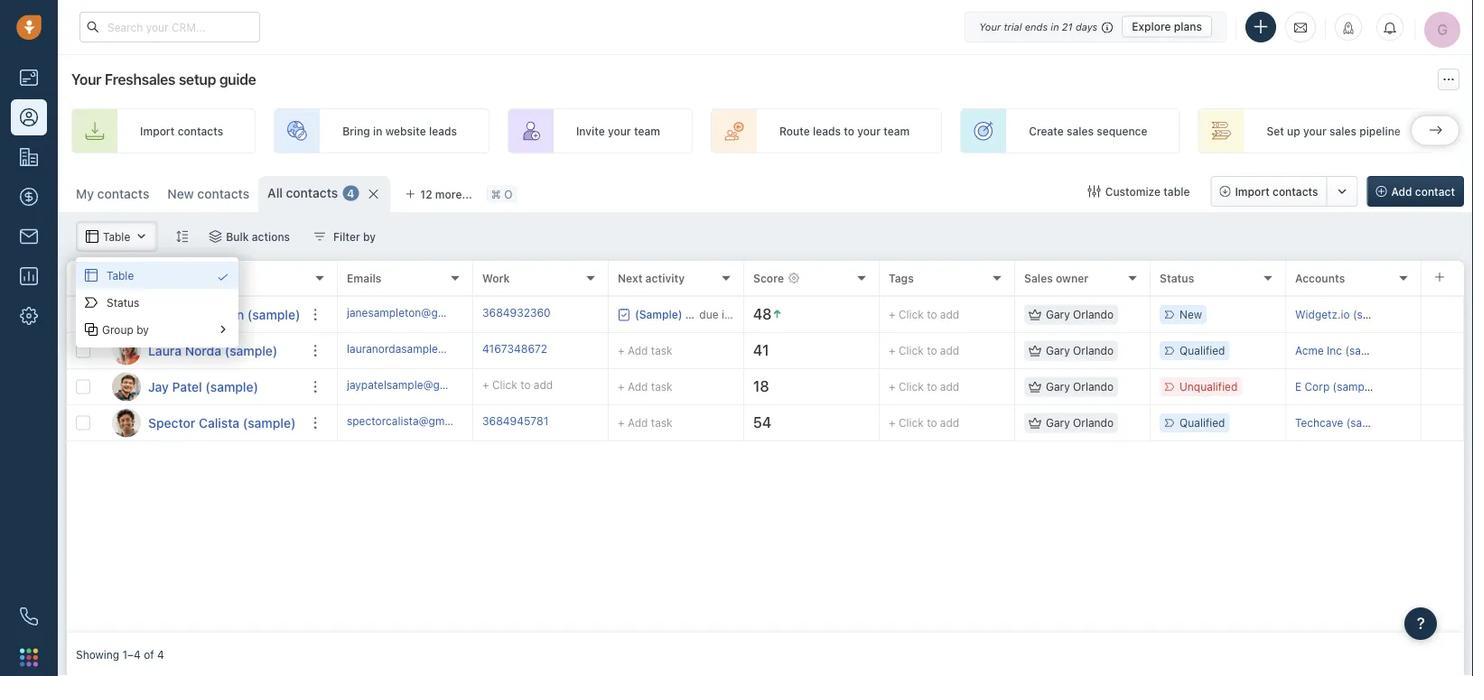 Task type: vqa. For each thing, say whether or not it's contained in the screenshot.
Add to sequence group
no



Task type: describe. For each thing, give the bounding box(es) containing it.
explore plans
[[1132, 20, 1203, 33]]

group by
[[102, 323, 149, 336]]

phone image
[[11, 599, 47, 635]]

table
[[107, 269, 134, 282]]

plans
[[1174, 20, 1203, 33]]

container_wx8msf4aqz5i3rn1 image for status
[[85, 296, 98, 309]]

container_wx8msf4aqz5i3rn1 image for group by
[[85, 323, 98, 336]]

email image
[[1295, 20, 1307, 35]]

explore plans link
[[1122, 16, 1213, 37]]

explore
[[1132, 20, 1172, 33]]

group by menu item
[[76, 316, 239, 343]]

container_wx8msf4aqz5i3rn1 image for group by
[[217, 323, 230, 336]]

container_wx8msf4aqz5i3rn1 image for table
[[217, 271, 230, 284]]

shade muted image
[[1098, 19, 1113, 34]]



Task type: locate. For each thing, give the bounding box(es) containing it.
1 container_wx8msf4aqz5i3rn1 image from the top
[[85, 296, 98, 309]]

container_wx8msf4aqz5i3rn1 image up group by menu item
[[217, 271, 230, 284]]

group
[[102, 323, 134, 336]]

container_wx8msf4aqz5i3rn1 image
[[85, 296, 98, 309], [85, 323, 98, 336]]

container_wx8msf4aqz5i3rn1 image
[[85, 269, 98, 282], [217, 271, 230, 284], [217, 323, 230, 336]]

status
[[107, 296, 139, 309]]

container_wx8msf4aqz5i3rn1 image inside group by menu item
[[217, 323, 230, 336]]

container_wx8msf4aqz5i3rn1 image left group
[[85, 323, 98, 336]]

container_wx8msf4aqz5i3rn1 image left status
[[85, 296, 98, 309]]

menu containing table
[[76, 258, 239, 348]]

by
[[137, 323, 149, 336]]

2 container_wx8msf4aqz5i3rn1 image from the top
[[85, 323, 98, 336]]

1 vertical spatial container_wx8msf4aqz5i3rn1 image
[[85, 323, 98, 336]]

container_wx8msf4aqz5i3rn1 image left table
[[85, 269, 98, 282]]

Search your CRM... text field
[[80, 12, 260, 42]]

0 vertical spatial container_wx8msf4aqz5i3rn1 image
[[85, 296, 98, 309]]

menu
[[76, 258, 239, 348]]

freshworks switcher image
[[20, 649, 38, 667]]

container_wx8msf4aqz5i3rn1 image inside group by menu item
[[85, 323, 98, 336]]

container_wx8msf4aqz5i3rn1 image right by
[[217, 323, 230, 336]]



